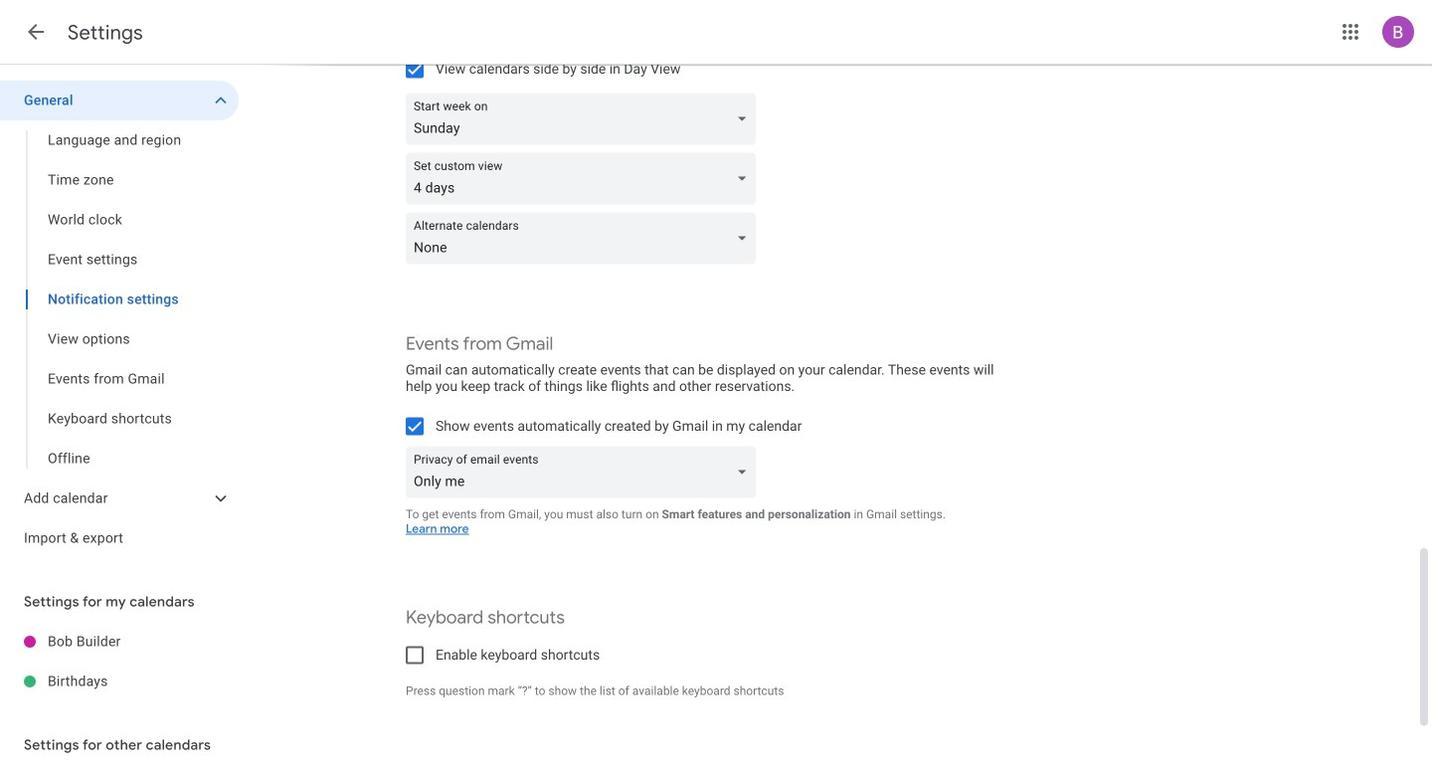 Task type: vqa. For each thing, say whether or not it's contained in the screenshot.
Birthdays tree item at the bottom of page
yes



Task type: describe. For each thing, give the bounding box(es) containing it.
1 tree from the top
[[0, 81, 239, 558]]

2 tree from the top
[[0, 622, 239, 701]]

bob builder tree item
[[0, 622, 239, 662]]

go back image
[[24, 20, 48, 44]]

birthdays tree item
[[0, 662, 239, 701]]



Task type: locate. For each thing, give the bounding box(es) containing it.
0 vertical spatial tree
[[0, 81, 239, 558]]

1 vertical spatial tree
[[0, 622, 239, 701]]

general tree item
[[0, 81, 239, 120]]

group
[[0, 120, 239, 479]]

tree
[[0, 81, 239, 558], [0, 622, 239, 701]]

None field
[[406, 93, 764, 145], [406, 153, 764, 204], [406, 212, 764, 264], [406, 446, 764, 498], [406, 93, 764, 145], [406, 153, 764, 204], [406, 212, 764, 264], [406, 446, 764, 498]]

heading
[[68, 20, 143, 45]]



